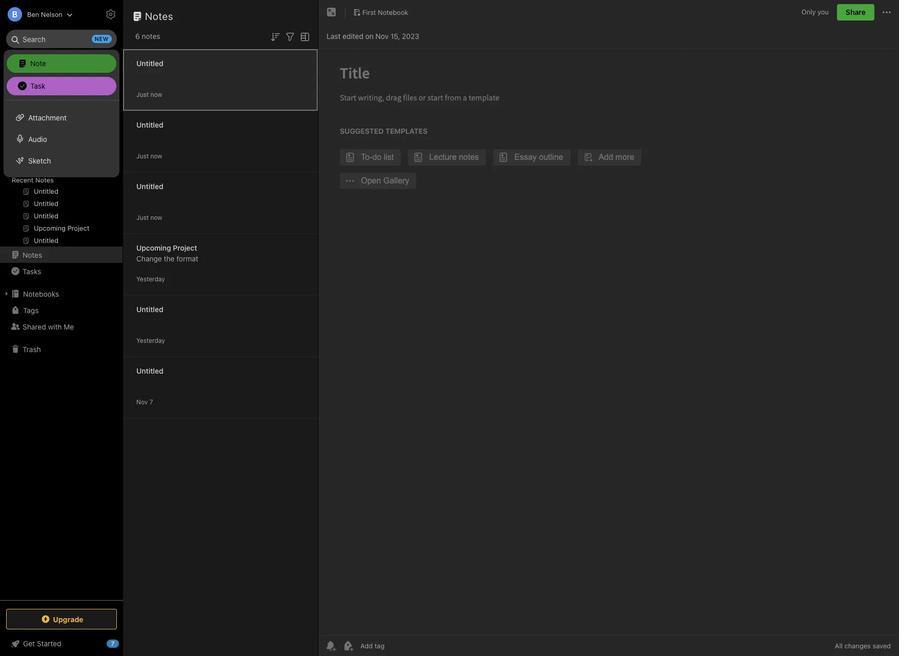 Task type: describe. For each thing, give the bounding box(es) containing it.
the inside upcoming project change the format
[[164, 254, 175, 263]]

nov inside note window 'element'
[[376, 32, 389, 40]]

tree containing home
[[0, 81, 123, 600]]

share button
[[837, 4, 875, 21]]

first
[[363, 8, 376, 16]]

notes link
[[0, 247, 123, 263]]

group inside 'tree'
[[0, 113, 123, 251]]

0 vertical spatial notes
[[145, 10, 173, 22]]

note button
[[7, 54, 116, 73]]

Help and Learning task checklist field
[[0, 636, 123, 652]]

add filters image
[[284, 31, 296, 43]]

Sort options field
[[269, 30, 282, 43]]

notes
[[142, 32, 160, 41]]

tags button
[[0, 302, 123, 318]]

nov 7
[[136, 398, 153, 406]]

it
[[32, 153, 36, 161]]

Account field
[[0, 4, 73, 25]]

notebooks
[[23, 290, 59, 298]]

1 now from the top
[[150, 91, 162, 98]]

started
[[37, 640, 61, 648]]

upcoming
[[136, 243, 171, 252]]

last edited on nov 15, 2023
[[327, 32, 420, 40]]

nelson
[[41, 10, 63, 18]]

only you
[[802, 8, 829, 16]]

click the ...
[[18, 134, 54, 143]]

notebooks link
[[0, 286, 123, 302]]

or
[[70, 144, 76, 152]]

click to collapse image
[[119, 637, 127, 650]]

audio button
[[4, 128, 119, 150]]

1 untitled from the top
[[136, 59, 163, 67]]

More actions field
[[881, 4, 893, 21]]

5 untitled from the top
[[136, 366, 163, 375]]

3 untitled from the top
[[136, 182, 163, 191]]

first
[[49, 123, 62, 131]]

share
[[846, 8, 866, 16]]

15,
[[391, 32, 400, 40]]

2 untitled from the top
[[136, 120, 163, 129]]

new search field
[[13, 30, 112, 48]]

upcoming project change the format
[[136, 243, 198, 263]]

shared with me
[[23, 322, 74, 331]]

expand notebooks image
[[3, 290, 11, 298]]

here.
[[38, 153, 54, 161]]

audio
[[28, 135, 47, 143]]

home
[[23, 84, 42, 93]]

6
[[135, 32, 140, 41]]

yesterday for upcoming project
[[136, 275, 165, 283]]

trash
[[23, 345, 41, 354]]

1 just now from the top
[[136, 91, 162, 98]]

ben nelson
[[27, 10, 63, 18]]

first notebook
[[363, 8, 408, 16]]

...
[[47, 134, 54, 143]]

stack
[[52, 144, 68, 152]]

shortcut
[[63, 123, 90, 131]]

shared
[[23, 322, 46, 331]]

View options field
[[296, 30, 311, 43]]

attachment button
[[4, 107, 119, 128]]

add tag image
[[342, 640, 354, 652]]

note creation menu element
[[7, 52, 116, 97]]

2023
[[402, 32, 420, 40]]

0 vertical spatial 7
[[150, 398, 153, 406]]

get started
[[23, 640, 61, 648]]

home link
[[0, 81, 123, 97]]

note window element
[[318, 0, 900, 656]]

recent notes
[[12, 176, 54, 184]]

with
[[48, 322, 62, 331]]

3 now from the top
[[150, 214, 162, 221]]

the inside 'tree'
[[36, 134, 46, 143]]

7 inside help and learning task checklist field
[[111, 641, 114, 647]]



Task type: locate. For each thing, give the bounding box(es) containing it.
1 yesterday from the top
[[136, 275, 165, 283]]

task button
[[7, 77, 116, 95]]

task
[[30, 81, 45, 90]]

new button
[[6, 54, 117, 72]]

0 vertical spatial nov
[[376, 32, 389, 40]]

0 horizontal spatial 7
[[111, 641, 114, 647]]

add
[[18, 153, 30, 161]]

0 horizontal spatial nov
[[136, 398, 148, 406]]

1 vertical spatial the
[[164, 254, 175, 263]]

change
[[136, 254, 162, 263]]

4 untitled from the top
[[136, 305, 163, 314]]

2 vertical spatial notes
[[23, 251, 42, 259]]

7
[[150, 398, 153, 406], [111, 641, 114, 647]]

saved
[[873, 642, 891, 650]]

1 horizontal spatial nov
[[376, 32, 389, 40]]

project
[[173, 243, 197, 252]]

sketch
[[28, 156, 51, 165]]

1 vertical spatial just
[[136, 152, 149, 160]]

tree
[[0, 81, 123, 600]]

on inside note window 'element'
[[366, 32, 374, 40]]

1 just from the top
[[136, 91, 149, 98]]

3 just from the top
[[136, 214, 149, 221]]

on inside icon on a note, notebook, stack or tag to add it here.
[[71, 134, 79, 143]]

a
[[81, 134, 84, 143]]

1 vertical spatial just now
[[136, 152, 162, 160]]

0 vertical spatial just now
[[136, 91, 162, 98]]

tag
[[78, 144, 88, 152]]

1 horizontal spatial the
[[164, 254, 175, 263]]

recent
[[12, 176, 33, 184]]

group
[[0, 113, 123, 251]]

0 vertical spatial now
[[150, 91, 162, 98]]

attachment
[[28, 113, 67, 122]]

2 yesterday from the top
[[136, 337, 165, 344]]

3 just now from the top
[[136, 214, 162, 221]]

all
[[835, 642, 843, 650]]

first notebook button
[[350, 5, 412, 19]]

on left a on the left top
[[71, 134, 79, 143]]

icon
[[56, 134, 69, 143]]

2 vertical spatial now
[[150, 214, 162, 221]]

add
[[18, 123, 31, 131]]

your
[[33, 123, 47, 131]]

the left ...
[[36, 134, 46, 143]]

the
[[36, 134, 46, 143], [164, 254, 175, 263]]

1 horizontal spatial 7
[[150, 398, 153, 406]]

1 vertical spatial 7
[[111, 641, 114, 647]]

notes inside "link"
[[23, 251, 42, 259]]

2 vertical spatial just
[[136, 214, 149, 221]]

new
[[23, 58, 37, 67]]

expand note image
[[326, 6, 338, 18]]

yesterday for untitled
[[136, 337, 165, 344]]

0 horizontal spatial the
[[36, 134, 46, 143]]

changes
[[845, 642, 871, 650]]

tags
[[23, 306, 39, 315]]

note
[[30, 59, 46, 67]]

all changes saved
[[835, 642, 891, 650]]

just now
[[136, 91, 162, 98], [136, 152, 162, 160], [136, 214, 162, 221]]

notebook,
[[18, 144, 50, 152]]

get
[[23, 640, 35, 648]]

just
[[136, 91, 149, 98], [136, 152, 149, 160], [136, 214, 149, 221]]

last
[[327, 32, 341, 40]]

Note Editor text field
[[318, 49, 900, 635]]

0 vertical spatial the
[[36, 134, 46, 143]]

add a reminder image
[[325, 640, 337, 652]]

0 vertical spatial yesterday
[[136, 275, 165, 283]]

upgrade button
[[6, 609, 117, 630]]

group containing add your first shortcut
[[0, 113, 123, 251]]

1 horizontal spatial on
[[366, 32, 374, 40]]

Add tag field
[[360, 642, 436, 651]]

notebook
[[378, 8, 408, 16]]

yesterday
[[136, 275, 165, 283], [136, 337, 165, 344]]

1 vertical spatial now
[[150, 152, 162, 160]]

upgrade
[[53, 615, 83, 624]]

Search text field
[[13, 30, 110, 48]]

1 vertical spatial notes
[[35, 176, 54, 184]]

icon on a note, notebook, stack or tag to add it here.
[[18, 134, 102, 161]]

Add filters field
[[284, 30, 296, 43]]

1 vertical spatial nov
[[136, 398, 148, 406]]

notes
[[145, 10, 173, 22], [35, 176, 54, 184], [23, 251, 42, 259]]

notes up notes
[[145, 10, 173, 22]]

1 vertical spatial yesterday
[[136, 337, 165, 344]]

ben
[[27, 10, 39, 18]]

2 now from the top
[[150, 152, 162, 160]]

0 horizontal spatial on
[[71, 134, 79, 143]]

tasks
[[23, 267, 41, 276]]

2 just from the top
[[136, 152, 149, 160]]

tasks button
[[0, 263, 123, 280]]

add your first shortcut
[[18, 123, 90, 131]]

6 notes
[[135, 32, 160, 41]]

on right edited on the top of the page
[[366, 32, 374, 40]]

0 vertical spatial on
[[366, 32, 374, 40]]

me
[[64, 322, 74, 331]]

trash link
[[0, 341, 123, 357]]

now
[[150, 91, 162, 98], [150, 152, 162, 160], [150, 214, 162, 221]]

more actions image
[[881, 6, 893, 18]]

shared with me link
[[0, 318, 123, 335]]

to
[[90, 144, 96, 152]]

on
[[366, 32, 374, 40], [71, 134, 79, 143]]

settings image
[[105, 8, 117, 21]]

notes up tasks
[[23, 251, 42, 259]]

the left the format at the left of page
[[164, 254, 175, 263]]

edited
[[343, 32, 364, 40]]

notes down sketch
[[35, 176, 54, 184]]

only
[[802, 8, 816, 16]]

new
[[95, 35, 109, 42]]

format
[[177, 254, 198, 263]]

untitled
[[136, 59, 163, 67], [136, 120, 163, 129], [136, 182, 163, 191], [136, 305, 163, 314], [136, 366, 163, 375]]

1 vertical spatial on
[[71, 134, 79, 143]]

2 just now from the top
[[136, 152, 162, 160]]

click
[[18, 134, 34, 143]]

nov
[[376, 32, 389, 40], [136, 398, 148, 406]]

0 vertical spatial just
[[136, 91, 149, 98]]

sketch button
[[4, 150, 119, 171]]

note,
[[86, 134, 102, 143]]

2 vertical spatial just now
[[136, 214, 162, 221]]

you
[[818, 8, 829, 16]]



Task type: vqa. For each thing, say whether or not it's contained in the screenshot.
Indent image
no



